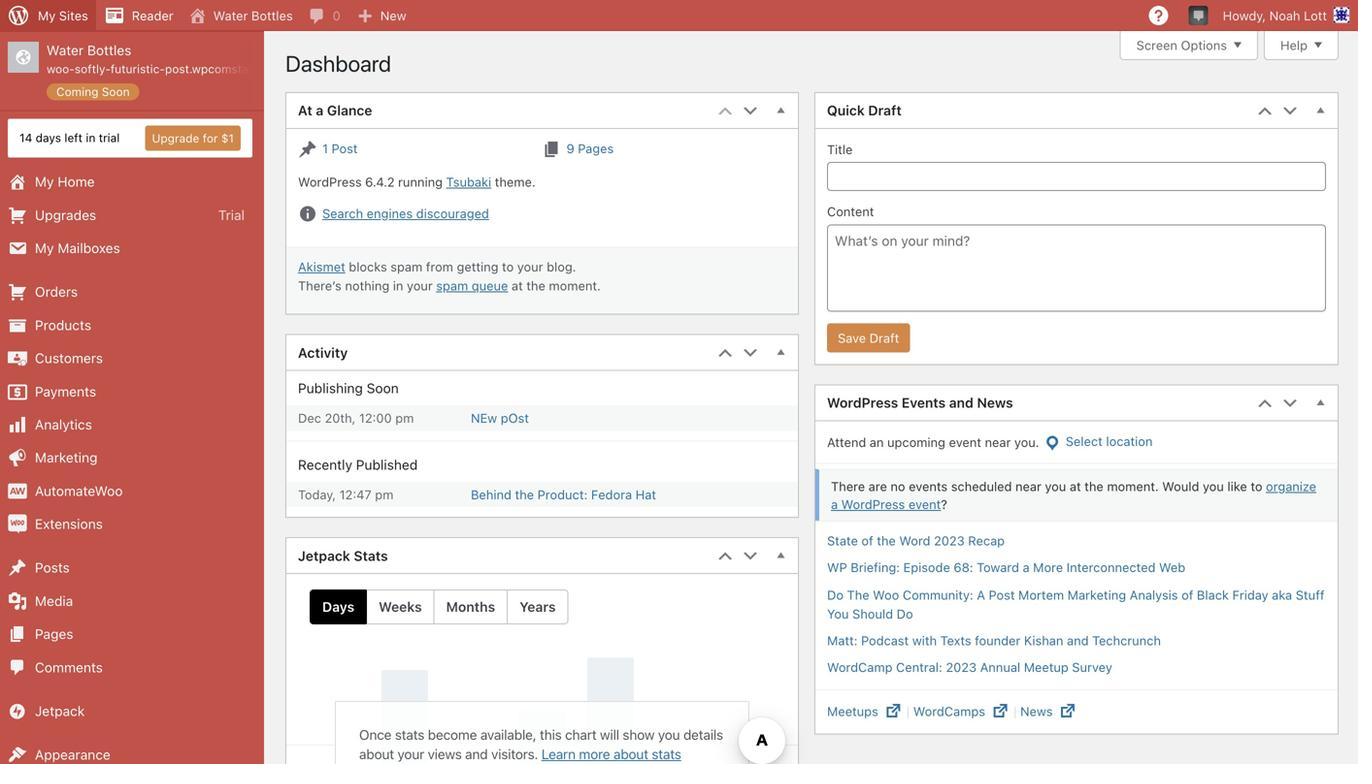 Task type: describe. For each thing, give the bounding box(es) containing it.
new
[[380, 8, 406, 23]]

2 vertical spatial a
[[1023, 561, 1030, 575]]

meetups link
[[827, 702, 903, 721]]

my mailboxes link
[[0, 232, 264, 265]]

a
[[977, 588, 985, 603]]

marketing link
[[0, 442, 264, 475]]

product:
[[537, 488, 588, 502]]

water bottles link
[[181, 0, 301, 31]]

0 link
[[301, 0, 348, 31]]

the inside behind the product: fedora hat link
[[515, 488, 534, 502]]

9 pages link
[[542, 141, 614, 156]]

wp briefing: episode 68: toward a more interconnected web
[[827, 561, 1186, 575]]

9 pages
[[566, 141, 614, 156]]

2 horizontal spatial you
[[1203, 480, 1224, 494]]

68:
[[954, 561, 973, 575]]

wordcamp
[[827, 661, 893, 675]]

my for my sites
[[38, 8, 56, 23]]

organize a wordpress event
[[831, 480, 1316, 512]]

bottles for water bottles
[[251, 8, 293, 23]]

0 vertical spatial and
[[949, 395, 973, 411]]

you.
[[1014, 435, 1039, 450]]

water bottles
[[213, 8, 293, 23]]

a for glance
[[316, 103, 324, 119]]

attend an upcoming event near you.
[[827, 435, 1039, 450]]

title
[[827, 142, 853, 157]]

publishing
[[298, 381, 363, 397]]

news link
[[1020, 702, 1078, 721]]

state
[[827, 534, 858, 548]]

appearance
[[35, 748, 110, 764]]

with
[[912, 634, 937, 648]]

0 vertical spatial news
[[977, 395, 1013, 411]]

once
[[359, 728, 391, 744]]

wp
[[827, 561, 847, 575]]

0 vertical spatial 2023
[[934, 534, 965, 548]]

search
[[322, 206, 363, 221]]

survey
[[1072, 661, 1112, 675]]

word
[[899, 534, 930, 548]]

soon inside water bottles woo-softly-futuristic-post.wpcomstaging.com coming soon
[[102, 85, 130, 99]]

an
[[870, 435, 884, 450]]

annual
[[980, 661, 1020, 675]]

learn
[[541, 747, 575, 763]]

1 vertical spatial near
[[1015, 480, 1042, 494]]

more
[[579, 747, 610, 763]]

Content text field
[[827, 225, 1326, 312]]

moment. inside akismet blocks spam from getting to your blog. there's nothing in your spam queue at the moment.
[[549, 279, 601, 293]]

reader link
[[96, 0, 181, 31]]

0 horizontal spatial post
[[332, 141, 358, 156]]

option group containing days
[[310, 590, 568, 625]]

state of the word 2023 recap
[[827, 534, 1005, 548]]

sites
[[59, 8, 88, 23]]

screen
[[1136, 38, 1178, 52]]

are
[[869, 480, 887, 494]]

1 vertical spatial at
[[1070, 480, 1081, 494]]

podcast
[[861, 634, 909, 648]]

appearance link
[[0, 739, 264, 765]]

organize a wordpress event link
[[831, 480, 1316, 512]]

screen options button
[[1120, 31, 1258, 60]]

post inside the do the woo community: a post mortem marketing analysis of black friday aka stuff you should do
[[989, 588, 1015, 603]]

payments
[[35, 384, 96, 400]]

tsubaki link
[[446, 175, 491, 189]]

state of the word 2023 recap link
[[827, 534, 1005, 548]]

new link
[[348, 0, 414, 31]]

spam queue link
[[436, 279, 508, 293]]

there's
[[298, 279, 342, 293]]

quick draft
[[827, 103, 902, 119]]

0 horizontal spatial of
[[861, 534, 873, 548]]

help button
[[1264, 31, 1339, 60]]

my sites link
[[0, 0, 96, 31]]

howdy, noah lott
[[1223, 8, 1327, 23]]

become
[[428, 728, 477, 744]]

views
[[428, 747, 462, 763]]

matt: podcast with texts founder kishan and techcrunch
[[827, 634, 1161, 648]]

activity
[[298, 345, 348, 361]]

to inside akismet blocks spam from getting to your blog. there's nothing in your spam queue at the moment.
[[502, 260, 514, 274]]

show
[[623, 728, 655, 744]]

days
[[36, 131, 61, 145]]

products
[[35, 317, 91, 333]]

water bottles woo-softly-futuristic-post.wpcomstaging.com coming soon
[[47, 42, 299, 99]]

my for my home
[[35, 174, 54, 190]]

select location
[[1066, 434, 1153, 449]]

black
[[1197, 588, 1229, 603]]

left
[[64, 131, 83, 145]]

posts
[[35, 560, 70, 576]]

chart
[[565, 728, 596, 744]]

1 horizontal spatial spam
[[436, 279, 468, 293]]

select location button
[[1043, 434, 1153, 454]]

stats inside once stats become available, this chart will show you details about your views and visitors.
[[395, 728, 424, 744]]

of inside the do the woo community: a post mortem marketing analysis of black friday aka stuff you should do
[[1182, 588, 1193, 603]]

akismet
[[298, 260, 345, 274]]

at inside akismet blocks spam from getting to your blog. there's nothing in your spam queue at the moment.
[[512, 279, 523, 293]]

meetups
[[827, 705, 882, 719]]

1 horizontal spatial you
[[1045, 480, 1066, 494]]

recently
[[298, 457, 352, 473]]

jetpack stats
[[298, 548, 388, 564]]

at a glance
[[298, 103, 372, 119]]

2 horizontal spatial and
[[1067, 634, 1089, 648]]

published
[[356, 457, 418, 473]]

your for once stats become available, this chart will show you details about your views and visitors.
[[397, 747, 424, 763]]

you
[[827, 607, 849, 622]]

2 about from the left
[[613, 747, 648, 763]]

1 vertical spatial moment.
[[1107, 480, 1159, 494]]

1 vertical spatial to
[[1251, 480, 1262, 494]]

products link
[[0, 309, 264, 342]]

upgrade for $1
[[152, 132, 234, 145]]

jetpack for jetpack stats
[[298, 548, 350, 564]]

0 horizontal spatial do
[[827, 588, 844, 603]]

help
[[1280, 38, 1308, 52]]

extensions
[[35, 516, 103, 532]]

content
[[827, 204, 874, 219]]

0 vertical spatial pages
[[578, 141, 614, 156]]

dec 20th, 12:00 pm
[[298, 411, 414, 426]]

wordcamps
[[913, 705, 989, 719]]

0 horizontal spatial near
[[985, 435, 1011, 450]]

1 horizontal spatial stats
[[652, 747, 681, 763]]

upgrades
[[35, 207, 96, 223]]

coming
[[56, 85, 98, 99]]



Task type: locate. For each thing, give the bounding box(es) containing it.
a right at
[[316, 103, 324, 119]]

$1
[[221, 132, 234, 145]]

1 horizontal spatial a
[[831, 497, 838, 512]]

jetpack
[[298, 548, 350, 564], [35, 704, 85, 720]]

marketing inside the do the woo community: a post mortem marketing analysis of black friday aka stuff you should do
[[1068, 588, 1126, 603]]

1 vertical spatial pages
[[35, 627, 73, 643]]

of right state
[[861, 534, 873, 548]]

techcrunch
[[1092, 634, 1161, 648]]

0 horizontal spatial in
[[86, 131, 95, 145]]

post right 1
[[332, 141, 358, 156]]

payments link
[[0, 375, 264, 409]]

my left home
[[35, 174, 54, 190]]

9
[[566, 141, 574, 156]]

water up woo-
[[47, 42, 84, 58]]

in right left
[[86, 131, 95, 145]]

in right nothing in the left of the page
[[393, 279, 403, 293]]

1 horizontal spatial soon
[[367, 381, 399, 397]]

1 vertical spatial do
[[897, 607, 913, 622]]

1 | from the left
[[903, 705, 913, 719]]

event for wordpress
[[908, 497, 941, 512]]

about down "show"
[[613, 747, 648, 763]]

1 vertical spatial marketing
[[1068, 588, 1126, 603]]

0 vertical spatial event
[[949, 435, 981, 450]]

1 horizontal spatial jetpack
[[298, 548, 350, 564]]

wordpress down "1 post" 'link'
[[298, 175, 362, 189]]

and inside once stats become available, this chart will show you details about your views and visitors.
[[465, 747, 488, 763]]

you inside once stats become available, this chart will show you details about your views and visitors.
[[658, 728, 680, 744]]

soon up 12:00 at the bottom of the page
[[367, 381, 399, 397]]

in
[[86, 131, 95, 145], [393, 279, 403, 293]]

wordpress up an
[[827, 395, 898, 411]]

notification image
[[1191, 7, 1206, 22]]

jetpack left stats
[[298, 548, 350, 564]]

about down once
[[359, 747, 394, 763]]

behind
[[471, 488, 512, 502]]

you down the select
[[1045, 480, 1066, 494]]

pages
[[578, 141, 614, 156], [35, 627, 73, 643]]

news down meetup
[[1020, 705, 1056, 719]]

my inside toolbar navigation
[[38, 8, 56, 23]]

pm right 12:47
[[375, 488, 394, 502]]

0 vertical spatial moment.
[[549, 279, 601, 293]]

toward
[[977, 561, 1019, 575]]

central:
[[896, 661, 942, 675]]

quick
[[827, 103, 865, 119]]

0 vertical spatial a
[[316, 103, 324, 119]]

marketing inside main menu 'navigation'
[[35, 450, 98, 466]]

bottles inside water bottles woo-softly-futuristic-post.wpcomstaging.com coming soon
[[87, 42, 131, 58]]

to right the like at the right
[[1251, 480, 1262, 494]]

search engines discouraged link
[[322, 206, 489, 221]]

soon down futuristic-
[[102, 85, 130, 99]]

wordpress 6.4.2 running tsubaki theme.
[[298, 175, 536, 189]]

1 about from the left
[[359, 747, 394, 763]]

1 vertical spatial pm
[[375, 488, 394, 502]]

0 horizontal spatial moment.
[[549, 279, 601, 293]]

draft
[[868, 103, 902, 119]]

a inside organize a wordpress event
[[831, 497, 838, 512]]

0 horizontal spatial |
[[903, 705, 913, 719]]

0 vertical spatial jetpack
[[298, 548, 350, 564]]

stats
[[395, 728, 424, 744], [652, 747, 681, 763]]

bottles left 0 link
[[251, 8, 293, 23]]

event up "scheduled"
[[949, 435, 981, 450]]

marketing down interconnected at the right of page
[[1068, 588, 1126, 603]]

2 vertical spatial my
[[35, 240, 54, 256]]

bottles up softly-
[[87, 42, 131, 58]]

my left 'sites'
[[38, 8, 56, 23]]

water for water bottles
[[213, 8, 248, 23]]

0 horizontal spatial news
[[977, 395, 1013, 411]]

1 horizontal spatial water
[[213, 8, 248, 23]]

post right the a
[[989, 588, 1015, 603]]

1 vertical spatial post
[[989, 588, 1015, 603]]

wordcamp central: 2023 annual meetup survey
[[827, 661, 1112, 675]]

running
[[398, 175, 443, 189]]

orders
[[35, 284, 78, 300]]

0 horizontal spatial water
[[47, 42, 84, 58]]

None submit
[[827, 324, 910, 353]]

nothing
[[345, 279, 389, 293]]

0 vertical spatial at
[[512, 279, 523, 293]]

water inside water bottles woo-softly-futuristic-post.wpcomstaging.com coming soon
[[47, 42, 84, 58]]

your for akismet blocks spam from getting to your blog. there's nothing in your spam queue at the moment.
[[407, 279, 433, 293]]

your left blog.
[[517, 260, 543, 274]]

spam
[[391, 260, 422, 274], [436, 279, 468, 293]]

0 horizontal spatial bottles
[[87, 42, 131, 58]]

my for my mailboxes
[[35, 240, 54, 256]]

2023 down texts
[[946, 661, 977, 675]]

tsubaki
[[446, 175, 491, 189]]

spam down from
[[436, 279, 468, 293]]

2 vertical spatial wordpress
[[841, 497, 905, 512]]

upgrade for $1 button
[[145, 126, 241, 151]]

at right queue
[[512, 279, 523, 293]]

of
[[861, 534, 873, 548], [1182, 588, 1193, 603]]

my home link
[[0, 166, 264, 199]]

| down central:
[[903, 705, 913, 719]]

wordpress events and news
[[827, 395, 1013, 411]]

1 vertical spatial wordpress
[[827, 395, 898, 411]]

a
[[316, 103, 324, 119], [831, 497, 838, 512], [1023, 561, 1030, 575]]

pages down "media"
[[35, 627, 73, 643]]

0 vertical spatial pm
[[395, 411, 414, 426]]

moment. down the location
[[1107, 480, 1159, 494]]

stats right once
[[395, 728, 424, 744]]

a left more
[[1023, 561, 1030, 575]]

behind the product: fedora hat
[[471, 488, 656, 502]]

marketing down analytics
[[35, 450, 98, 466]]

?
[[941, 497, 947, 512]]

marketing
[[35, 450, 98, 466], [1068, 588, 1126, 603]]

soon
[[102, 85, 130, 99], [367, 381, 399, 397]]

extensions link
[[0, 508, 264, 541]]

event for upcoming
[[949, 435, 981, 450]]

0 vertical spatial near
[[985, 435, 1011, 450]]

location
[[1106, 434, 1153, 449]]

there
[[831, 480, 865, 494]]

in inside 'navigation'
[[86, 131, 95, 145]]

glance
[[327, 103, 372, 119]]

the left word
[[877, 534, 896, 548]]

1 vertical spatial 2023
[[946, 661, 977, 675]]

2 horizontal spatial a
[[1023, 561, 1030, 575]]

1 vertical spatial a
[[831, 497, 838, 512]]

1 horizontal spatial pm
[[395, 411, 414, 426]]

you left the like at the right
[[1203, 480, 1224, 494]]

woo
[[873, 588, 899, 603]]

the down select location dropdown button
[[1085, 480, 1104, 494]]

1 vertical spatial and
[[1067, 634, 1089, 648]]

event inside organize a wordpress event
[[908, 497, 941, 512]]

to up queue
[[502, 260, 514, 274]]

0 horizontal spatial and
[[465, 747, 488, 763]]

and down become
[[465, 747, 488, 763]]

your down from
[[407, 279, 433, 293]]

1 vertical spatial news
[[1020, 705, 1056, 719]]

2 | from the left
[[1010, 705, 1020, 719]]

learn more about stats link
[[541, 747, 681, 763]]

0 horizontal spatial pages
[[35, 627, 73, 643]]

you right "show"
[[658, 728, 680, 744]]

visitors.
[[491, 747, 538, 763]]

analytics
[[35, 417, 92, 433]]

automatewoo link
[[0, 475, 264, 508]]

0 vertical spatial my
[[38, 8, 56, 23]]

the right behind
[[515, 488, 534, 502]]

learn more about stats
[[541, 747, 681, 763]]

1 vertical spatial stats
[[652, 747, 681, 763]]

more
[[1033, 561, 1063, 575]]

your inside once stats become available, this chart will show you details about your views and visitors.
[[397, 747, 424, 763]]

1 vertical spatial event
[[908, 497, 941, 512]]

1 horizontal spatial and
[[949, 395, 973, 411]]

1 horizontal spatial do
[[897, 607, 913, 622]]

wordpress for wordpress events and news
[[827, 395, 898, 411]]

toolbar navigation
[[0, 0, 1358, 35]]

0 horizontal spatial marketing
[[35, 450, 98, 466]]

2023
[[934, 534, 965, 548], [946, 661, 977, 675]]

1 vertical spatial jetpack
[[35, 704, 85, 720]]

2023 up 68:
[[934, 534, 965, 548]]

event down events
[[908, 497, 941, 512]]

1 horizontal spatial near
[[1015, 480, 1042, 494]]

1 horizontal spatial bottles
[[251, 8, 293, 23]]

1 horizontal spatial in
[[393, 279, 403, 293]]

2 vertical spatial your
[[397, 747, 424, 763]]

search engines discouraged
[[322, 206, 489, 221]]

and up survey
[[1067, 634, 1089, 648]]

a down there
[[831, 497, 838, 512]]

option group
[[310, 590, 568, 625]]

the inside akismet blocks spam from getting to your blog. there's nothing in your spam queue at the moment.
[[526, 279, 545, 293]]

14
[[19, 131, 32, 145]]

attend
[[827, 435, 866, 450]]

reader
[[132, 8, 173, 23]]

1 horizontal spatial |
[[1010, 705, 1020, 719]]

do the woo community: a post mortem marketing analysis of black friday aka stuff you should do
[[827, 588, 1325, 622]]

0 vertical spatial marketing
[[35, 450, 98, 466]]

new
[[471, 411, 497, 426]]

1 vertical spatial of
[[1182, 588, 1193, 603]]

1 horizontal spatial at
[[1070, 480, 1081, 494]]

1 horizontal spatial news
[[1020, 705, 1056, 719]]

Months radio
[[434, 590, 507, 625]]

0 horizontal spatial spam
[[391, 260, 422, 274]]

the right queue
[[526, 279, 545, 293]]

your
[[517, 260, 543, 274], [407, 279, 433, 293], [397, 747, 424, 763]]

0 vertical spatial to
[[502, 260, 514, 274]]

0 vertical spatial post
[[332, 141, 358, 156]]

pages inside main menu 'navigation'
[[35, 627, 73, 643]]

at
[[298, 103, 312, 119]]

behind the product: fedora hat link
[[471, 486, 786, 504]]

my down upgrades
[[35, 240, 54, 256]]

1 horizontal spatial post
[[989, 588, 1015, 603]]

jetpack link
[[0, 696, 264, 729]]

about inside once stats become available, this chart will show you details about your views and visitors.
[[359, 747, 394, 763]]

and right events
[[949, 395, 973, 411]]

0 vertical spatial do
[[827, 588, 844, 603]]

wp briefing: episode 68: toward a more interconnected web link
[[827, 561, 1186, 575]]

pages link
[[0, 618, 264, 652]]

bottles for water bottles woo-softly-futuristic-post.wpcomstaging.com coming soon
[[87, 42, 131, 58]]

Years radio
[[507, 590, 568, 625]]

the
[[847, 588, 869, 603]]

news right events
[[977, 395, 1013, 411]]

Weeks radio
[[366, 590, 434, 625]]

0 vertical spatial stats
[[395, 728, 424, 744]]

a for wordpress
[[831, 497, 838, 512]]

at
[[512, 279, 523, 293], [1070, 480, 1081, 494]]

1 vertical spatial your
[[407, 279, 433, 293]]

0 vertical spatial spam
[[391, 260, 422, 274]]

water inside toolbar navigation
[[213, 8, 248, 23]]

0 horizontal spatial stats
[[395, 728, 424, 744]]

1 vertical spatial soon
[[367, 381, 399, 397]]

wordpress down 'are'
[[841, 497, 905, 512]]

weeks
[[379, 600, 422, 616]]

stats down "show"
[[652, 747, 681, 763]]

0 horizontal spatial about
[[359, 747, 394, 763]]

1 horizontal spatial event
[[949, 435, 981, 450]]

moment.
[[549, 279, 601, 293], [1107, 480, 1159, 494]]

0 vertical spatial of
[[861, 534, 873, 548]]

1 vertical spatial water
[[47, 42, 84, 58]]

wordpress
[[298, 175, 362, 189], [827, 395, 898, 411], [841, 497, 905, 512]]

0 vertical spatial wordpress
[[298, 175, 362, 189]]

near left you.
[[985, 435, 1011, 450]]

1 horizontal spatial marketing
[[1068, 588, 1126, 603]]

no
[[891, 480, 905, 494]]

wordpress inside organize a wordpress event
[[841, 497, 905, 512]]

0 vertical spatial your
[[517, 260, 543, 274]]

jetpack for jetpack
[[35, 704, 85, 720]]

there are no events scheduled near you at the moment. would you like to
[[831, 480, 1266, 494]]

1 vertical spatial spam
[[436, 279, 468, 293]]

fedora
[[591, 488, 632, 502]]

1 vertical spatial my
[[35, 174, 54, 190]]

1 horizontal spatial pages
[[578, 141, 614, 156]]

0 horizontal spatial you
[[658, 728, 680, 744]]

organize
[[1266, 480, 1316, 494]]

discouraged
[[416, 206, 489, 221]]

your left views
[[397, 747, 424, 763]]

in inside akismet blocks spam from getting to your blog. there's nothing in your spam queue at the moment.
[[393, 279, 403, 293]]

wordpress for wordpress 6.4.2 running tsubaki theme.
[[298, 175, 362, 189]]

jetpack inside 'link'
[[35, 704, 85, 720]]

near
[[985, 435, 1011, 450], [1015, 480, 1042, 494]]

1 horizontal spatial to
[[1251, 480, 1262, 494]]

do up you
[[827, 588, 844, 603]]

of left black
[[1182, 588, 1193, 603]]

pages right 9
[[578, 141, 614, 156]]

stuff
[[1296, 588, 1325, 603]]

kishan
[[1024, 634, 1063, 648]]

1 vertical spatial bottles
[[87, 42, 131, 58]]

my sites
[[38, 8, 88, 23]]

upgrade
[[152, 132, 199, 145]]

spam left from
[[391, 260, 422, 274]]

1 horizontal spatial of
[[1182, 588, 1193, 603]]

bottles inside water bottles link
[[251, 8, 293, 23]]

0 horizontal spatial event
[[908, 497, 941, 512]]

aka
[[1272, 588, 1292, 603]]

water for water bottles woo-softly-futuristic-post.wpcomstaging.com coming soon
[[47, 42, 84, 58]]

0 vertical spatial in
[[86, 131, 95, 145]]

engines
[[367, 206, 413, 221]]

0 vertical spatial water
[[213, 8, 248, 23]]

main menu navigation
[[0, 31, 299, 765]]

community:
[[903, 588, 973, 603]]

mortem
[[1018, 588, 1064, 603]]

once stats become available, this chart will show you details about your views and visitors.
[[359, 728, 723, 763]]

0 horizontal spatial jetpack
[[35, 704, 85, 720]]

| down annual
[[1010, 705, 1020, 719]]

moment. down blog.
[[549, 279, 601, 293]]

akismet blocks spam from getting to your blog. there's nothing in your spam queue at the moment.
[[298, 260, 601, 293]]

water up post.wpcomstaging.com
[[213, 8, 248, 23]]

0 horizontal spatial a
[[316, 103, 324, 119]]

1 horizontal spatial about
[[613, 747, 648, 763]]

1 vertical spatial in
[[393, 279, 403, 293]]

jetpack down comments
[[35, 704, 85, 720]]

2 vertical spatial and
[[465, 747, 488, 763]]

0 horizontal spatial to
[[502, 260, 514, 274]]

at down the select
[[1070, 480, 1081, 494]]

lott
[[1304, 8, 1327, 23]]

near down you.
[[1015, 480, 1042, 494]]

howdy,
[[1223, 8, 1266, 23]]

0 vertical spatial soon
[[102, 85, 130, 99]]

web
[[1159, 561, 1186, 575]]

0 horizontal spatial at
[[512, 279, 523, 293]]

do down "woo"
[[897, 607, 913, 622]]

dec
[[298, 411, 321, 426]]

Days radio
[[310, 590, 366, 625]]

pm right 12:00 at the bottom of the page
[[395, 411, 414, 426]]

0 vertical spatial bottles
[[251, 8, 293, 23]]

stats
[[354, 548, 388, 564]]

Title text field
[[827, 162, 1326, 191]]



Task type: vqa. For each thing, say whether or not it's contained in the screenshot.
the Water in Water Bottles woo-softly-futuristic-post.wpcomstaging.com Coming Soon
yes



